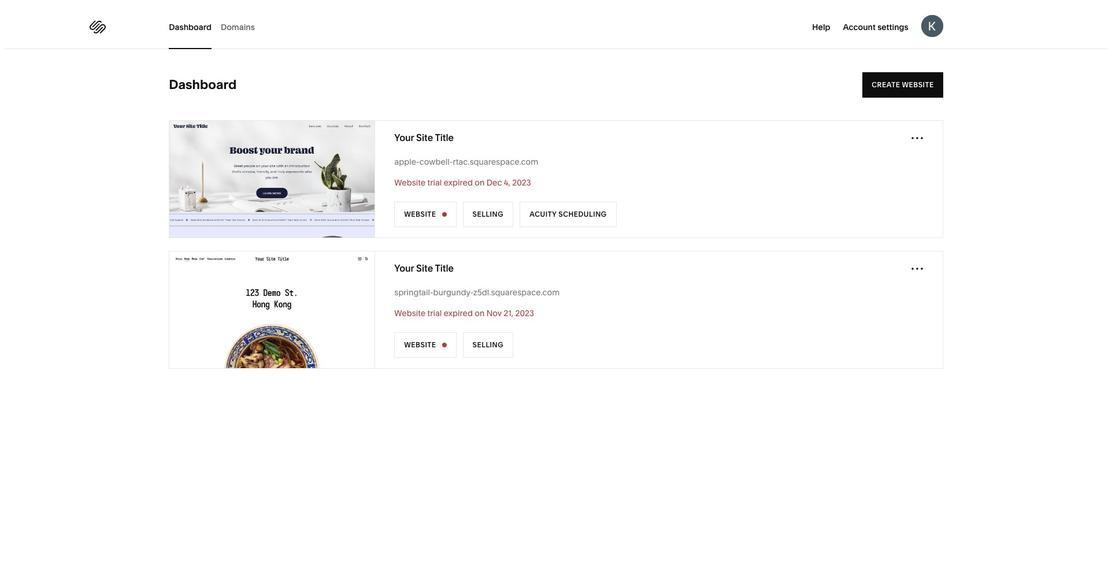 Task type: describe. For each thing, give the bounding box(es) containing it.
website trial expired on nov 21, 2023
[[394, 308, 534, 319]]

go to website for website trial expired on nov 21, 2023
[[244, 306, 301, 314]]

website inside create website link
[[902, 80, 934, 89]]

go to website button for website trial expired on nov 21, 2023
[[234, 298, 310, 323]]

dashboard button
[[169, 5, 212, 49]]

go to website link for website trial expired on nov 21, 2023
[[170, 252, 375, 369]]

expired for rtac.squarespace.com
[[444, 178, 473, 188]]

create
[[872, 80, 900, 89]]

to for website trial expired on nov 21, 2023
[[257, 306, 267, 314]]

settings
[[878, 22, 909, 32]]

selling for nov
[[473, 341, 504, 349]]

title for cowbell-
[[435, 132, 454, 144]]

springtail-
[[394, 288, 433, 298]]

selling link for nov
[[463, 333, 514, 358]]

springtail-burgundy-z5dl.squarespace.com
[[394, 288, 560, 298]]

dec
[[487, 178, 502, 188]]

your site title link for cowbell-
[[394, 132, 454, 144]]

21,
[[504, 308, 514, 319]]

site for cowbell-
[[416, 132, 433, 144]]

website link for website trial expired on dec 4, 2023
[[394, 202, 457, 227]]

your site title for burgundy-
[[394, 263, 454, 274]]

4,
[[504, 178, 510, 188]]

go to website for website trial expired on dec 4, 2023
[[244, 175, 301, 184]]

your for springtail-
[[394, 263, 414, 274]]

scheduling
[[559, 210, 607, 219]]

website for website link associated with website trial expired on nov 21, 2023
[[404, 341, 436, 349]]

create website
[[872, 80, 934, 89]]

your site title link for burgundy-
[[394, 262, 454, 275]]

account settings link
[[843, 22, 909, 32]]

create website link
[[863, 72, 943, 98]]

tab list containing dashboard
[[169, 5, 264, 49]]

acuity scheduling link
[[520, 202, 617, 227]]

rtac.squarespace.com
[[453, 157, 538, 167]]

z5dl.squarespace.com
[[473, 288, 560, 298]]

website for website trial expired on dec 4, 2023 website link
[[404, 210, 436, 219]]

to for website trial expired on dec 4, 2023
[[257, 175, 267, 184]]



Task type: vqa. For each thing, say whether or not it's contained in the screenshot.
Grey-
no



Task type: locate. For each thing, give the bounding box(es) containing it.
expired down burgundy-
[[444, 308, 473, 319]]

website link for website trial expired on nov 21, 2023
[[394, 333, 457, 358]]

selling for dec
[[473, 210, 504, 219]]

your site title link up cowbell- at the top of the page
[[394, 132, 454, 144]]

0 vertical spatial website link
[[394, 202, 457, 227]]

go to website link for website trial expired on dec 4, 2023
[[170, 121, 375, 238]]

go
[[244, 175, 255, 184], [244, 306, 255, 314]]

1 vertical spatial your site title
[[394, 263, 454, 274]]

0 vertical spatial dashboard
[[169, 22, 212, 32]]

your site title for cowbell-
[[394, 132, 454, 144]]

on for nov
[[475, 308, 485, 319]]

1 vertical spatial website link
[[394, 333, 457, 358]]

0 vertical spatial trial
[[428, 178, 442, 188]]

selling link down dec
[[463, 202, 514, 227]]

1 title from the top
[[435, 132, 454, 144]]

your site title link up the springtail-
[[394, 262, 454, 275]]

selling down dec
[[473, 210, 504, 219]]

0 vertical spatial website
[[902, 80, 934, 89]]

2023 right the 21,
[[515, 308, 534, 319]]

2023 right 4,
[[512, 178, 531, 188]]

website
[[394, 178, 426, 188], [404, 210, 436, 219], [394, 308, 426, 319], [404, 341, 436, 349]]

0 vertical spatial your site title link
[[394, 132, 454, 144]]

2 selling link from the top
[[463, 333, 514, 358]]

apple-
[[394, 157, 420, 167]]

1 vertical spatial go to website
[[244, 306, 301, 314]]

2 trial from the top
[[428, 308, 442, 319]]

1 your from the top
[[394, 132, 414, 144]]

dashboard
[[169, 22, 212, 32], [169, 77, 237, 92]]

on
[[475, 178, 485, 188], [475, 308, 485, 319]]

website for website trial expired on dec 4, 2023
[[394, 178, 426, 188]]

go to website button for website trial expired on dec 4, 2023
[[234, 167, 310, 192]]

2 site from the top
[[416, 263, 433, 274]]

1 vertical spatial on
[[475, 308, 485, 319]]

on left nov
[[475, 308, 485, 319]]

1 vertical spatial selling link
[[463, 333, 514, 358]]

domains
[[221, 22, 255, 32]]

1 vertical spatial go
[[244, 306, 255, 314]]

1 site from the top
[[416, 132, 433, 144]]

1 vertical spatial go to website link
[[170, 252, 375, 369]]

your up the springtail-
[[394, 263, 414, 274]]

selling link
[[463, 202, 514, 227], [463, 333, 514, 358]]

0 vertical spatial your
[[394, 132, 414, 144]]

help
[[812, 22, 831, 32]]

0 vertical spatial go to website link
[[170, 121, 375, 238]]

2 your from the top
[[394, 263, 414, 274]]

1 vertical spatial go to website button
[[234, 298, 310, 323]]

1 vertical spatial website
[[269, 175, 301, 184]]

trial for springtail-
[[428, 308, 442, 319]]

1 vertical spatial site
[[416, 263, 433, 274]]

2 title from the top
[[435, 263, 454, 274]]

1 vertical spatial trial
[[428, 308, 442, 319]]

1 vertical spatial expired
[[444, 308, 473, 319]]

website link down website trial expired on dec 4, 2023
[[394, 202, 457, 227]]

your site title
[[394, 132, 454, 144], [394, 263, 454, 274]]

account
[[843, 22, 876, 32]]

domains button
[[221, 5, 255, 49]]

trial down cowbell- at the top of the page
[[428, 178, 442, 188]]

your site title up the springtail-
[[394, 263, 454, 274]]

selling link down nov
[[463, 333, 514, 358]]

trial down burgundy-
[[428, 308, 442, 319]]

1 website link from the top
[[394, 202, 457, 227]]

2 go from the top
[[244, 306, 255, 314]]

dashboard inside 'tab list'
[[169, 22, 212, 32]]

website
[[902, 80, 934, 89], [269, 175, 301, 184], [269, 306, 301, 314]]

1 expired from the top
[[444, 178, 473, 188]]

2 to from the top
[[257, 306, 267, 314]]

2 go to website button from the top
[[234, 298, 310, 323]]

2 expired from the top
[[444, 308, 473, 319]]

website trial expired on dec 4, 2023
[[394, 178, 531, 188]]

on left dec
[[475, 178, 485, 188]]

1 vertical spatial 2023
[[515, 308, 534, 319]]

go to website
[[244, 175, 301, 184], [244, 306, 301, 314]]

website for apple-cowbell-rtac.squarespace.com
[[269, 175, 301, 184]]

title
[[435, 132, 454, 144], [435, 263, 454, 274]]

2 go to website link from the top
[[170, 252, 375, 369]]

your
[[394, 132, 414, 144], [394, 263, 414, 274]]

on for dec
[[475, 178, 485, 188]]

0 vertical spatial to
[[257, 175, 267, 184]]

title up cowbell- at the top of the page
[[435, 132, 454, 144]]

site up cowbell- at the top of the page
[[416, 132, 433, 144]]

go to website link
[[170, 121, 375, 238], [170, 252, 375, 369]]

0 vertical spatial go
[[244, 175, 255, 184]]

2023 for website trial expired on dec 4, 2023
[[512, 178, 531, 188]]

2 on from the top
[[475, 308, 485, 319]]

account settings
[[843, 22, 909, 32]]

1 vertical spatial your
[[394, 263, 414, 274]]

acuity scheduling
[[530, 210, 607, 219]]

0 vertical spatial on
[[475, 178, 485, 188]]

your up apple-
[[394, 132, 414, 144]]

tab list
[[169, 5, 264, 49]]

nov
[[487, 308, 502, 319]]

0 vertical spatial site
[[416, 132, 433, 144]]

your site title up cowbell- at the top of the page
[[394, 132, 454, 144]]

apple-cowbell-rtac.squarespace.com
[[394, 157, 538, 167]]

1 vertical spatial title
[[435, 263, 454, 274]]

1 selling from the top
[[473, 210, 504, 219]]

cowbell-
[[420, 157, 453, 167]]

1 on from the top
[[475, 178, 485, 188]]

website link
[[394, 202, 457, 227], [394, 333, 457, 358]]

expired for z5dl.squarespace.com
[[444, 308, 473, 319]]

go for website trial expired on nov 21, 2023
[[244, 306, 255, 314]]

1 trial from the top
[[428, 178, 442, 188]]

2 website link from the top
[[394, 333, 457, 358]]

2023
[[512, 178, 531, 188], [515, 308, 534, 319]]

0 vertical spatial expired
[[444, 178, 473, 188]]

2 your site title link from the top
[[394, 262, 454, 275]]

1 your site title from the top
[[394, 132, 454, 144]]

2023 for website trial expired on nov 21, 2023
[[515, 308, 534, 319]]

selling link for dec
[[463, 202, 514, 227]]

1 dashboard from the top
[[169, 22, 212, 32]]

1 vertical spatial dashboard
[[169, 77, 237, 92]]

website link down website trial expired on nov 21, 2023
[[394, 333, 457, 358]]

trial for apple-
[[428, 178, 442, 188]]

website for website trial expired on nov 21, 2023
[[394, 308, 426, 319]]

your site title link
[[394, 132, 454, 144], [394, 262, 454, 275]]

1 your site title link from the top
[[394, 132, 454, 144]]

2 selling from the top
[[473, 341, 504, 349]]

1 go from the top
[[244, 175, 255, 184]]

1 go to website from the top
[[244, 175, 301, 184]]

expired down apple-cowbell-rtac.squarespace.com
[[444, 178, 473, 188]]

go for website trial expired on dec 4, 2023
[[244, 175, 255, 184]]

1 go to website link from the top
[[170, 121, 375, 238]]

2 vertical spatial website
[[269, 306, 301, 314]]

0 vertical spatial selling
[[473, 210, 504, 219]]

1 vertical spatial to
[[257, 306, 267, 314]]

1 go to website button from the top
[[234, 167, 310, 192]]

1 selling link from the top
[[463, 202, 514, 227]]

title for burgundy-
[[435, 263, 454, 274]]

0 vertical spatial selling link
[[463, 202, 514, 227]]

2 your site title from the top
[[394, 263, 454, 274]]

site
[[416, 132, 433, 144], [416, 263, 433, 274]]

go to website button
[[234, 167, 310, 192], [234, 298, 310, 323]]

0 vertical spatial title
[[435, 132, 454, 144]]

your for apple-
[[394, 132, 414, 144]]

2 dashboard from the top
[[169, 77, 237, 92]]

2 go to website from the top
[[244, 306, 301, 314]]

expired
[[444, 178, 473, 188], [444, 308, 473, 319]]

website for springtail-burgundy-z5dl.squarespace.com
[[269, 306, 301, 314]]

site for burgundy-
[[416, 263, 433, 274]]

help link
[[812, 22, 831, 32]]

1 vertical spatial selling
[[473, 341, 504, 349]]

title up burgundy-
[[435, 263, 454, 274]]

1 to from the top
[[257, 175, 267, 184]]

selling
[[473, 210, 504, 219], [473, 341, 504, 349]]

site up the springtail-
[[416, 263, 433, 274]]

acuity
[[530, 210, 557, 219]]

1 vertical spatial your site title link
[[394, 262, 454, 275]]

0 vertical spatial your site title
[[394, 132, 454, 144]]

trial
[[428, 178, 442, 188], [428, 308, 442, 319]]

0 vertical spatial 2023
[[512, 178, 531, 188]]

to
[[257, 175, 267, 184], [257, 306, 267, 314]]

burgundy-
[[433, 288, 473, 298]]

selling down nov
[[473, 341, 504, 349]]

0 vertical spatial go to website button
[[234, 167, 310, 192]]

0 vertical spatial go to website
[[244, 175, 301, 184]]



